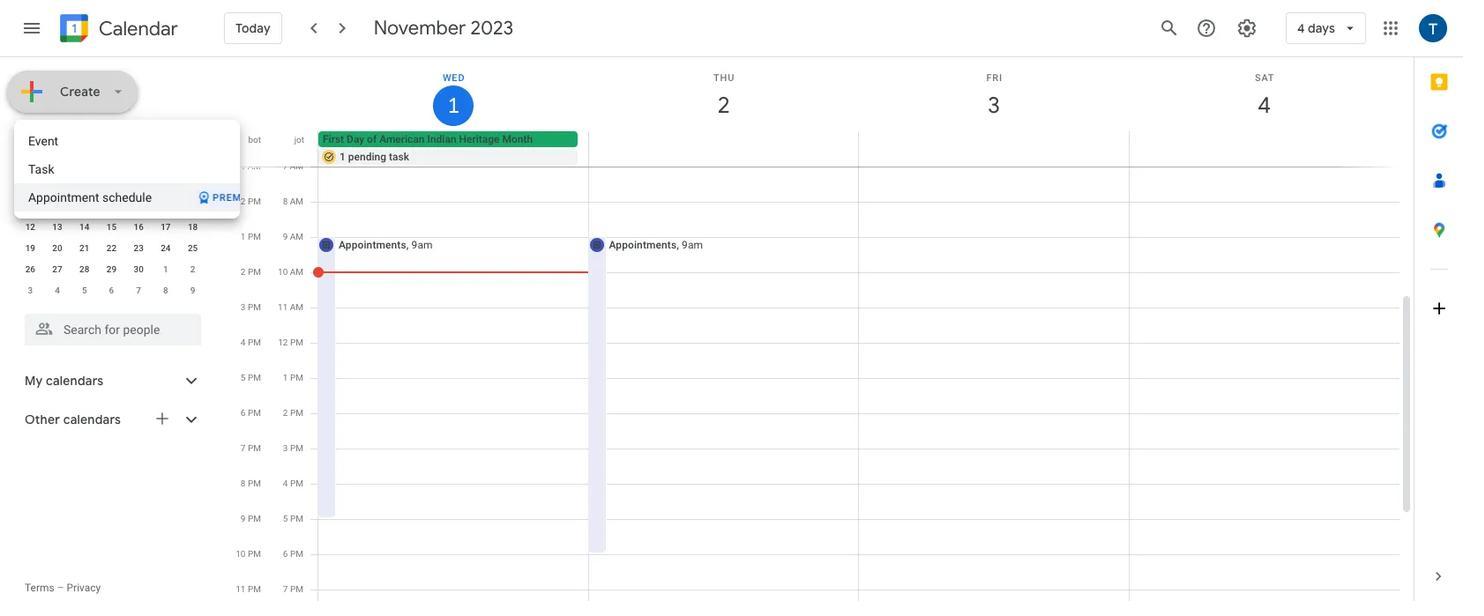 Task type: describe. For each thing, give the bounding box(es) containing it.
3 cell from the left
[[1129, 131, 1399, 167]]

1 vertical spatial 12 pm
[[278, 338, 303, 348]]

today
[[236, 20, 271, 36]]

20
[[52, 243, 62, 253]]

12 element
[[20, 217, 41, 238]]

bot
[[248, 135, 261, 145]]

first
[[323, 133, 344, 146]]

am down 7 am
[[290, 197, 303, 206]]

create button
[[7, 71, 137, 113]]

2 appointments from the left
[[609, 239, 677, 251]]

1 horizontal spatial 2023
[[471, 16, 514, 41]]

30 element
[[128, 259, 149, 280]]

2 inside thu 2
[[716, 91, 729, 120]]

thu
[[714, 72, 735, 84]]

row containing 3
[[17, 280, 206, 302]]

1 december element
[[155, 259, 176, 280]]

m
[[54, 159, 61, 169]]

8 for 8 pm
[[241, 479, 246, 489]]

grid containing 2
[[226, 57, 1414, 602]]

14
[[79, 222, 89, 232]]

8 for 8 am
[[283, 197, 288, 206]]

2 link
[[704, 86, 744, 126]]

10 am
[[278, 267, 303, 277]]

1 pending task button
[[318, 149, 578, 165]]

today button
[[224, 7, 282, 49]]

2 horizontal spatial 12
[[278, 338, 288, 348]]

26
[[25, 265, 35, 274]]

6 up 8 pm
[[241, 408, 246, 418]]

create
[[60, 84, 100, 100]]

3 inside fri 3
[[987, 91, 999, 120]]

7 up 8 am
[[283, 161, 288, 171]]

appointment
[[28, 191, 99, 205]]

row group containing 29
[[17, 175, 206, 302]]

1 , from the left
[[406, 239, 409, 251]]

1 vertical spatial 2023
[[90, 131, 119, 147]]

16 element
[[128, 217, 149, 238]]

1 9am from the left
[[412, 239, 433, 251]]

premium
[[190, 192, 239, 204]]

8 down 1, today "element"
[[109, 201, 114, 211]]

4 inside sat 4
[[1257, 91, 1270, 120]]

0 horizontal spatial 3 pm
[[241, 303, 261, 312]]

9 december element
[[182, 280, 203, 302]]

wed
[[443, 72, 465, 84]]

wed 1
[[443, 72, 465, 120]]

20 element
[[47, 238, 68, 259]]

am down 8 am
[[290, 232, 303, 242]]

2 , from the left
[[677, 239, 679, 251]]

7 am
[[283, 161, 303, 171]]

21 element
[[74, 238, 95, 259]]

terms – privacy
[[25, 582, 101, 595]]

6 december element
[[101, 280, 122, 302]]

2 9am from the left
[[682, 239, 703, 251]]

15 element
[[101, 217, 122, 238]]

terms link
[[25, 582, 54, 595]]

other calendars button
[[4, 406, 219, 434]]

4 days button
[[1286, 7, 1366, 49]]

jot
[[294, 135, 304, 145]]

month
[[502, 133, 533, 146]]

row containing 26
[[17, 259, 206, 280]]

3 link
[[974, 86, 1015, 126]]

1 horizontal spatial november
[[374, 16, 466, 41]]

22
[[107, 243, 117, 253]]

25 element
[[182, 238, 203, 259]]

30 for "30 october" element
[[52, 180, 62, 190]]

17 element
[[155, 217, 176, 238]]

my calendars button
[[4, 367, 219, 395]]

4 days
[[1297, 20, 1335, 36]]

4 december element
[[47, 280, 68, 302]]

0 horizontal spatial 6 pm
[[241, 408, 261, 418]]

indian
[[427, 133, 457, 146]]

31 october element
[[74, 175, 95, 196]]

1 vertical spatial 2 pm
[[283, 408, 303, 418]]

24
[[161, 243, 171, 253]]

row containing 12
[[17, 217, 206, 238]]

schedule
[[102, 191, 152, 205]]

19 element
[[20, 238, 41, 259]]

privacy link
[[67, 582, 101, 595]]

30 for 30 element
[[134, 265, 144, 274]]

first day of american indian heritage month button
[[318, 131, 578, 147]]

7 down 31 october element
[[82, 201, 87, 211]]

29 for 29 element
[[107, 265, 117, 274]]

9 pm
[[241, 514, 261, 524]]

11 element
[[182, 196, 203, 217]]

29 october element
[[20, 175, 41, 196]]

1 horizontal spatial 7 pm
[[283, 585, 303, 595]]

calendar
[[99, 16, 178, 41]]

row containing 19
[[17, 238, 206, 259]]

my
[[25, 373, 43, 389]]

task
[[28, 162, 54, 176]]

19
[[25, 243, 35, 253]]

calendar heading
[[95, 16, 178, 41]]

16
[[134, 222, 144, 232]]

s
[[28, 159, 33, 169]]

day
[[347, 133, 364, 146]]

terms
[[25, 582, 54, 595]]

11 down 10 am
[[278, 303, 288, 312]]

thu 2
[[714, 72, 735, 120]]

3 december element
[[20, 280, 41, 302]]

other calendars
[[25, 412, 121, 428]]

27
[[52, 265, 62, 274]]

row inside "grid"
[[310, 131, 1414, 167]]

0 horizontal spatial 4 pm
[[241, 338, 261, 348]]

28 element
[[74, 259, 95, 280]]

0 horizontal spatial 12 pm
[[236, 197, 261, 206]]

am down jot at the left top of page
[[290, 161, 303, 171]]

6 inside 6 december element
[[109, 286, 114, 295]]

22 element
[[101, 238, 122, 259]]

1 appointments , 9am from the left
[[339, 239, 433, 251]]

0 horizontal spatial 7 pm
[[241, 444, 261, 453]]

0 vertical spatial 1 pm
[[241, 232, 261, 242]]

28
[[79, 265, 89, 274]]

support image
[[1196, 18, 1217, 39]]

8 am
[[283, 197, 303, 206]]

1 vertical spatial november 2023
[[25, 131, 119, 147]]

13
[[52, 222, 62, 232]]



Task type: locate. For each thing, give the bounding box(es) containing it.
29 down the '22' element
[[107, 265, 117, 274]]

heritage
[[459, 133, 500, 146]]

5 december element
[[74, 280, 95, 302]]

7 down 30 element
[[136, 286, 141, 295]]

0 horizontal spatial 29
[[25, 180, 35, 190]]

12 inside 12 element
[[25, 222, 35, 232]]

23 element
[[128, 238, 149, 259]]

november 2023 up wed
[[374, 16, 514, 41]]

0 vertical spatial 2 pm
[[241, 267, 261, 277]]

4 pm
[[241, 338, 261, 348], [283, 479, 303, 489]]

tab list
[[1415, 57, 1463, 552]]

8 for 8 december element
[[163, 286, 168, 295]]

cell containing first day of american indian heritage month
[[318, 131, 589, 167]]

1 pending task
[[340, 151, 409, 163]]

7 pm right 11 pm
[[283, 585, 303, 595]]

0 vertical spatial 10
[[278, 267, 288, 277]]

1 horizontal spatial 2 pm
[[283, 408, 303, 418]]

1 appointments from the left
[[339, 239, 406, 251]]

november 2023
[[374, 16, 514, 41], [25, 131, 119, 147]]

1 link
[[433, 86, 474, 126]]

of
[[367, 133, 377, 146]]

5 pm
[[241, 373, 261, 383], [283, 514, 303, 524]]

privacy
[[67, 582, 101, 595]]

1 vertical spatial 7 pm
[[283, 585, 303, 595]]

0 horizontal spatial november
[[25, 131, 87, 147]]

0 horizontal spatial 1 pm
[[241, 232, 261, 242]]

9
[[136, 201, 141, 211], [283, 232, 288, 242], [190, 286, 195, 295], [241, 514, 246, 524]]

row containing first day of american indian heritage month
[[310, 131, 1414, 167]]

None search field
[[0, 307, 219, 346]]

1 vertical spatial 12
[[25, 222, 35, 232]]

1 horizontal spatial 12
[[236, 197, 246, 206]]

14 element
[[74, 217, 95, 238]]

3
[[987, 91, 999, 120], [163, 180, 168, 190], [28, 286, 33, 295], [241, 303, 246, 312], [283, 444, 288, 453]]

12 right 11 element
[[236, 197, 246, 206]]

0 vertical spatial 29
[[25, 180, 35, 190]]

1 horizontal spatial 5 pm
[[283, 514, 303, 524]]

12 pm down 10 am
[[278, 338, 303, 348]]

1 cell
[[98, 175, 125, 196]]

1 inside 1 december "element"
[[163, 265, 168, 274]]

calendars up other calendars
[[46, 373, 103, 389]]

sat 4
[[1255, 72, 1275, 120]]

8
[[283, 197, 288, 206], [109, 201, 114, 211], [163, 286, 168, 295], [241, 479, 246, 489]]

13 element
[[47, 217, 68, 238]]

7
[[283, 161, 288, 171], [82, 201, 87, 211], [136, 286, 141, 295], [241, 444, 246, 453], [283, 585, 288, 595]]

8 down 7 am
[[283, 197, 288, 206]]

1 vertical spatial 10
[[236, 550, 246, 559]]

10 for 10 pm
[[236, 550, 246, 559]]

appointments
[[339, 239, 406, 251], [609, 239, 677, 251]]

0 vertical spatial 7 pm
[[241, 444, 261, 453]]

8 down 1 december "element"
[[163, 286, 168, 295]]

1 horizontal spatial ,
[[677, 239, 679, 251]]

9 up 10 am
[[283, 232, 288, 242]]

8 pm
[[241, 479, 261, 489]]

0 vertical spatial 12 pm
[[236, 197, 261, 206]]

18
[[188, 222, 198, 232]]

0 horizontal spatial appointments
[[339, 239, 406, 251]]

10
[[278, 267, 288, 277], [236, 550, 246, 559]]

calendars for other calendars
[[63, 412, 121, 428]]

1 horizontal spatial 9am
[[682, 239, 703, 251]]

4 inside dropdown button
[[1297, 20, 1305, 36]]

26 element
[[20, 259, 41, 280]]

1 vertical spatial 30
[[134, 265, 144, 274]]

2
[[716, 91, 729, 120], [136, 180, 141, 190], [190, 265, 195, 274], [241, 267, 246, 277], [283, 408, 288, 418]]

30 up appointment
[[52, 180, 62, 190]]

0 vertical spatial calendars
[[46, 373, 103, 389]]

2 december element
[[182, 259, 203, 280]]

1, today element
[[101, 175, 122, 196]]

0 vertical spatial 3 pm
[[241, 303, 261, 312]]

add other calendars image
[[153, 410, 171, 428]]

9 am
[[283, 232, 303, 242]]

1 horizontal spatial 10
[[278, 267, 288, 277]]

row containing s
[[17, 153, 206, 175]]

12 pm
[[236, 197, 261, 206], [278, 338, 303, 348]]

fri 3
[[987, 72, 1003, 120]]

11
[[236, 161, 245, 171], [188, 201, 198, 211], [278, 303, 288, 312], [236, 585, 246, 595]]

calendar element
[[56, 11, 178, 49]]

task
[[389, 151, 409, 163]]

8 december element
[[155, 280, 176, 302]]

0 vertical spatial 6 pm
[[241, 408, 261, 418]]

6 pm
[[241, 408, 261, 418], [283, 550, 303, 559]]

appointments , 9am
[[339, 239, 433, 251], [609, 239, 703, 251]]

11 up 18
[[188, 201, 198, 211]]

row
[[310, 131, 1414, 167], [17, 153, 206, 175], [17, 175, 206, 196], [17, 196, 206, 217], [17, 217, 206, 238], [17, 238, 206, 259], [17, 259, 206, 280], [17, 280, 206, 302]]

31
[[79, 180, 89, 190]]

29
[[25, 180, 35, 190], [107, 265, 117, 274]]

1 vertical spatial 6 pm
[[283, 550, 303, 559]]

10 element
[[155, 196, 176, 217]]

1 horizontal spatial 29
[[107, 265, 117, 274]]

Search for people text field
[[35, 314, 191, 346]]

3 inside 3 december element
[[28, 286, 33, 295]]

settings menu image
[[1237, 18, 1258, 39]]

11 am down 10 am
[[278, 303, 303, 312]]

6 right "10 pm"
[[283, 550, 288, 559]]

25
[[188, 243, 198, 253]]

7 inside 'element'
[[136, 286, 141, 295]]

cell
[[318, 131, 589, 167], [859, 131, 1129, 167], [1129, 131, 1399, 167]]

am down bot at the left top of the page
[[248, 161, 261, 171]]

1 horizontal spatial 12 pm
[[278, 338, 303, 348]]

main drawer image
[[21, 18, 42, 39]]

6
[[55, 201, 60, 211], [109, 286, 114, 295], [241, 408, 246, 418], [283, 550, 288, 559]]

am
[[248, 161, 261, 171], [290, 161, 303, 171], [290, 197, 303, 206], [290, 232, 303, 242], [290, 267, 303, 277], [290, 303, 303, 312]]

0 horizontal spatial 10
[[236, 550, 246, 559]]

12 up 19 on the left top of the page
[[25, 222, 35, 232]]

0 vertical spatial november
[[374, 16, 466, 41]]

0 horizontal spatial 12
[[25, 222, 35, 232]]

0 vertical spatial 4 pm
[[241, 338, 261, 348]]

november
[[374, 16, 466, 41], [25, 131, 87, 147]]

0 vertical spatial 5 pm
[[241, 373, 261, 383]]

2023
[[471, 16, 514, 41], [90, 131, 119, 147]]

11 am
[[236, 161, 261, 171], [278, 303, 303, 312]]

10 up 11 pm
[[236, 550, 246, 559]]

november up m
[[25, 131, 87, 147]]

7 pm up 8 pm
[[241, 444, 261, 453]]

2023 up 1, today "element"
[[90, 131, 119, 147]]

0 vertical spatial november 2023
[[374, 16, 514, 41]]

row group
[[17, 175, 206, 302]]

11 up premium at the top left of the page
[[236, 161, 245, 171]]

24 element
[[155, 238, 176, 259]]

6 down 29 element
[[109, 286, 114, 295]]

1 horizontal spatial 11 am
[[278, 303, 303, 312]]

event
[[28, 134, 58, 148]]

calendars
[[46, 373, 103, 389], [63, 412, 121, 428]]

11 pm
[[236, 585, 261, 595]]

1 vertical spatial calendars
[[63, 412, 121, 428]]

29 element
[[101, 259, 122, 280]]

6 down "30 october" element
[[55, 201, 60, 211]]

1 vertical spatial 29
[[107, 265, 117, 274]]

7 up 8 pm
[[241, 444, 246, 453]]

0 horizontal spatial appointments , 9am
[[339, 239, 433, 251]]

0 horizontal spatial 2023
[[90, 131, 119, 147]]

1 vertical spatial 4 pm
[[283, 479, 303, 489]]

17
[[161, 222, 171, 232]]

11 inside row group
[[188, 201, 198, 211]]

0 horizontal spatial 2 pm
[[241, 267, 261, 277]]

row containing 29
[[17, 175, 206, 196]]

2 appointments , 9am from the left
[[609, 239, 703, 251]]

,
[[406, 239, 409, 251], [677, 239, 679, 251]]

30 inside 30 element
[[134, 265, 144, 274]]

0 horizontal spatial 11 am
[[236, 161, 261, 171]]

23
[[134, 243, 144, 253]]

9 for 9 am
[[283, 232, 288, 242]]

0 horizontal spatial november 2023
[[25, 131, 119, 147]]

november 2023 grid
[[17, 153, 206, 302]]

9 for 9 pm
[[241, 514, 246, 524]]

0 horizontal spatial 5 pm
[[241, 373, 261, 383]]

0 vertical spatial 30
[[52, 180, 62, 190]]

2 cell from the left
[[859, 131, 1129, 167]]

10 pm
[[236, 550, 261, 559]]

american
[[379, 133, 425, 146]]

2 pm
[[241, 267, 261, 277], [283, 408, 303, 418]]

2 vertical spatial 12
[[278, 338, 288, 348]]

0 horizontal spatial ,
[[406, 239, 409, 251]]

21
[[79, 243, 89, 253]]

fri
[[987, 72, 1003, 84]]

1 vertical spatial november
[[25, 131, 87, 147]]

7 right 11 pm
[[283, 585, 288, 595]]

calendars down my calendars dropdown button
[[63, 412, 121, 428]]

9 down '2 december' element
[[190, 286, 195, 295]]

november up wed
[[374, 16, 466, 41]]

other
[[25, 412, 60, 428]]

0 vertical spatial 2023
[[471, 16, 514, 41]]

1 horizontal spatial 6 pm
[[283, 550, 303, 559]]

18 element
[[182, 217, 203, 238]]

1 vertical spatial 11 am
[[278, 303, 303, 312]]

10 down 9 am
[[278, 267, 288, 277]]

appointment schedule
[[28, 191, 152, 205]]

0 vertical spatial 12
[[236, 197, 246, 206]]

1 vertical spatial 1 pm
[[283, 373, 303, 383]]

6 pm right "10 pm"
[[283, 550, 303, 559]]

–
[[57, 582, 64, 595]]

1 horizontal spatial 30
[[134, 265, 144, 274]]

12 down 10 am
[[278, 338, 288, 348]]

12 pm left 8 am
[[236, 197, 261, 206]]

calendars for my calendars
[[46, 373, 103, 389]]

27 element
[[47, 259, 68, 280]]

am down 10 am
[[290, 303, 303, 312]]

11 am down bot at the left top of the page
[[236, 161, 261, 171]]

1 horizontal spatial 1 pm
[[283, 373, 303, 383]]

7 pm
[[241, 444, 261, 453], [283, 585, 303, 595]]

30 inside "30 october" element
[[52, 180, 62, 190]]

1 horizontal spatial appointments
[[609, 239, 677, 251]]

8 up 9 pm
[[241, 479, 246, 489]]

my calendars
[[25, 373, 103, 389]]

0 horizontal spatial 9am
[[412, 239, 433, 251]]

29 for the 29 october element
[[25, 180, 35, 190]]

1 vertical spatial 5 pm
[[283, 514, 303, 524]]

9 for the 9 december element
[[190, 286, 195, 295]]

2023 up 1 link
[[471, 16, 514, 41]]

10 for 10 am
[[278, 267, 288, 277]]

1
[[446, 92, 459, 120], [340, 151, 346, 163], [109, 180, 114, 190], [241, 232, 246, 242], [163, 265, 168, 274], [283, 373, 288, 383]]

5
[[28, 201, 33, 211], [82, 286, 87, 295], [241, 373, 246, 383], [283, 514, 288, 524]]

row containing 5
[[17, 196, 206, 217]]

4 link
[[1244, 86, 1285, 126]]

11 down "10 pm"
[[236, 585, 246, 595]]

1 inside 1, today "element"
[[109, 180, 114, 190]]

12
[[236, 197, 246, 206], [25, 222, 35, 232], [278, 338, 288, 348]]

1 inside 1 pending task button
[[340, 151, 346, 163]]

1 cell from the left
[[318, 131, 589, 167]]

1 inside wed 1
[[446, 92, 459, 120]]

november 2023 up m
[[25, 131, 119, 147]]

grid
[[226, 57, 1414, 602]]

pending
[[348, 151, 386, 163]]

30
[[52, 180, 62, 190], [134, 265, 144, 274]]

6 pm up 8 pm
[[241, 408, 261, 418]]

days
[[1308, 20, 1335, 36]]

1 horizontal spatial appointments , 9am
[[609, 239, 703, 251]]

0 vertical spatial 11 am
[[236, 161, 261, 171]]

15
[[107, 222, 117, 232]]

7 december element
[[128, 280, 149, 302]]

9 up the 16
[[136, 201, 141, 211]]

1 horizontal spatial 4 pm
[[283, 479, 303, 489]]

29 down task
[[25, 180, 35, 190]]

first day of american indian heritage month
[[323, 133, 533, 146]]

1 pm
[[241, 232, 261, 242], [283, 373, 303, 383]]

sat
[[1255, 72, 1275, 84]]

pm
[[248, 197, 261, 206], [248, 232, 261, 242], [248, 267, 261, 277], [248, 303, 261, 312], [248, 338, 261, 348], [290, 338, 303, 348], [248, 373, 261, 383], [290, 373, 303, 383], [248, 408, 261, 418], [290, 408, 303, 418], [248, 444, 261, 453], [290, 444, 303, 453], [248, 479, 261, 489], [290, 479, 303, 489], [248, 514, 261, 524], [290, 514, 303, 524], [248, 550, 261, 559], [290, 550, 303, 559], [248, 585, 261, 595], [290, 585, 303, 595]]

1 horizontal spatial november 2023
[[374, 16, 514, 41]]

30 october element
[[47, 175, 68, 196]]

1 horizontal spatial 3 pm
[[283, 444, 303, 453]]

1 vertical spatial 3 pm
[[283, 444, 303, 453]]

0 horizontal spatial 30
[[52, 180, 62, 190]]

am down 9 am
[[290, 267, 303, 277]]

30 down 23 element
[[134, 265, 144, 274]]

9 up "10 pm"
[[241, 514, 246, 524]]



Task type: vqa. For each thing, say whether or not it's contained in the screenshot.
"Tomato, set calendar color" menu item
no



